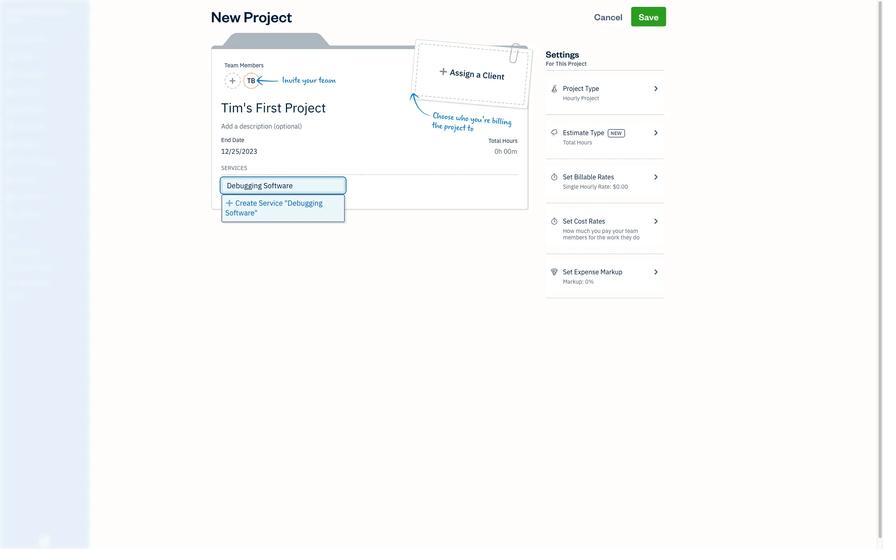 Task type: describe. For each thing, give the bounding box(es) containing it.
graveyard
[[7, 7, 35, 15]]

date
[[232, 137, 244, 144]]

billable
[[574, 173, 596, 181]]

rates for set billable rates
[[598, 173, 614, 181]]

team members link
[[2, 245, 87, 259]]

billing
[[492, 116, 512, 127]]

1 vertical spatial hourly
[[580, 183, 597, 191]]

assign a client button
[[414, 43, 529, 105]]

project type
[[563, 85, 599, 93]]

set for set billable rates
[[563, 173, 573, 181]]

they
[[621, 234, 632, 241]]

team inside the how much you pay your team members for the work they do
[[625, 228, 639, 235]]

apps
[[6, 234, 18, 240]]

create service "debugging software" list box
[[222, 195, 344, 222]]

pay
[[602, 228, 611, 235]]

markup
[[601, 268, 623, 276]]

0 vertical spatial services
[[221, 165, 247, 172]]

new
[[611, 130, 622, 136]]

bank
[[6, 279, 18, 285]]

money image
[[5, 176, 15, 184]]

connections
[[19, 279, 48, 285]]

project image
[[5, 141, 15, 149]]

payment image
[[5, 106, 15, 114]]

projects image
[[551, 84, 558, 93]]

who
[[456, 113, 469, 124]]

dashboard image
[[5, 36, 15, 44]]

settings for this project
[[546, 48, 587, 67]]

1 horizontal spatial team
[[225, 62, 239, 69]]

save button
[[632, 7, 666, 26]]

you're
[[470, 115, 491, 126]]

bank connections link
[[2, 275, 87, 289]]

create
[[235, 199, 257, 208]]

save
[[639, 11, 659, 22]]

expense image
[[5, 124, 15, 132]]

"debugging
[[285, 199, 323, 208]]

invite your team
[[282, 76, 336, 85]]

report image
[[5, 211, 15, 219]]

members inside team members link
[[20, 249, 42, 255]]

0 vertical spatial hourly
[[563, 95, 580, 102]]

choose who you're billing the project to
[[432, 111, 512, 134]]

work
[[607, 234, 620, 241]]

your inside the how much you pay your team members for the work they do
[[613, 228, 624, 235]]

single
[[563, 183, 579, 191]]

items
[[6, 264, 19, 270]]

this
[[556, 60, 567, 67]]

1 horizontal spatial team members
[[225, 62, 264, 69]]

add team member image
[[229, 76, 236, 86]]

enterprises
[[36, 7, 67, 15]]

1 horizontal spatial total hours
[[563, 139, 593, 146]]

new
[[211, 7, 241, 26]]

software"
[[225, 208, 258, 218]]

single hourly rate : $0.00
[[563, 183, 628, 191]]

items and services
[[6, 264, 49, 270]]

end date
[[221, 137, 244, 144]]

how much you pay your team members for the work they do
[[563, 228, 640, 241]]

chart image
[[5, 193, 15, 202]]

for
[[546, 60, 555, 67]]

set for set cost rates
[[563, 217, 573, 226]]

how
[[563, 228, 575, 235]]

invite
[[282, 76, 301, 85]]

set for set expense markup
[[563, 268, 573, 276]]

client
[[482, 70, 505, 82]]

chevronright image for project type
[[652, 84, 660, 93]]

1 horizontal spatial members
[[240, 62, 264, 69]]

tb
[[247, 77, 255, 85]]

cost
[[574, 217, 587, 226]]

cancel
[[594, 11, 623, 22]]

expense
[[574, 268, 599, 276]]

set billable rates
[[563, 173, 614, 181]]



Task type: locate. For each thing, give the bounding box(es) containing it.
1 vertical spatial services
[[29, 264, 49, 270]]

the left 'project'
[[432, 121, 443, 131]]

items and services link
[[2, 260, 87, 274]]

1 horizontal spatial total
[[563, 139, 576, 146]]

set up how on the right of page
[[563, 217, 573, 226]]

hourly down set billable rates
[[580, 183, 597, 191]]

team up add team member image
[[225, 62, 239, 69]]

set cost rates
[[563, 217, 606, 226]]

a
[[476, 69, 481, 80]]

0 horizontal spatial plus image
[[225, 199, 234, 208]]

total hours
[[489, 137, 518, 145], [563, 139, 593, 146]]

1 vertical spatial members
[[20, 249, 42, 255]]

Hourly Budget text field
[[495, 148, 518, 156]]

services down end date
[[221, 165, 247, 172]]

expenses image
[[551, 267, 558, 277]]

freshbooks image
[[38, 537, 51, 547]]

rates
[[598, 173, 614, 181], [589, 217, 606, 226]]

cancel button
[[587, 7, 630, 26]]

1 timetracking image from the top
[[551, 172, 558, 182]]

1 chevronright image from the top
[[652, 128, 660, 138]]

and
[[20, 264, 28, 270]]

chevronright image for set cost rates
[[652, 217, 660, 226]]

plus image
[[438, 67, 448, 76], [225, 199, 234, 208]]

total down estimate
[[563, 139, 576, 146]]

2 chevronright image from the top
[[652, 172, 660, 182]]

0 vertical spatial timetracking image
[[551, 172, 558, 182]]

chevronright image
[[652, 84, 660, 93], [652, 217, 660, 226]]

timetracking image left cost
[[551, 217, 558, 226]]

set expense markup
[[563, 268, 623, 276]]

2 set from the top
[[563, 217, 573, 226]]

markup: 0%
[[563, 278, 594, 286]]

to
[[467, 124, 474, 134]]

service
[[259, 199, 283, 208]]

Project Description text field
[[221, 122, 445, 131]]

1 horizontal spatial hours
[[577, 139, 593, 146]]

hourly
[[563, 95, 580, 102], [580, 183, 597, 191]]

0 vertical spatial rates
[[598, 173, 614, 181]]

members
[[240, 62, 264, 69], [20, 249, 42, 255]]

0 horizontal spatial members
[[20, 249, 42, 255]]

1 vertical spatial set
[[563, 217, 573, 226]]

choose
[[432, 111, 455, 122]]

settings for settings for this project
[[546, 48, 579, 60]]

2 vertical spatial chevronright image
[[652, 267, 660, 277]]

0 horizontal spatial hours
[[503, 137, 518, 145]]

0 vertical spatial your
[[302, 76, 317, 85]]

assign
[[450, 67, 475, 79]]

services
[[221, 165, 247, 172], [29, 264, 49, 270]]

members up items and services
[[20, 249, 42, 255]]

0 horizontal spatial team
[[319, 76, 336, 85]]

Project Name text field
[[221, 100, 445, 116]]

chevronright image for set expense markup
[[652, 267, 660, 277]]

set up single at the right of page
[[563, 173, 573, 181]]

3 chevronright image from the top
[[652, 267, 660, 277]]

settings down bank
[[6, 294, 25, 300]]

hourly down project type
[[563, 95, 580, 102]]

1 vertical spatial chevronright image
[[652, 217, 660, 226]]

create service "debugging software"
[[225, 199, 323, 218]]

team
[[319, 76, 336, 85], [625, 228, 639, 235]]

services right and
[[29, 264, 49, 270]]

0 vertical spatial team
[[225, 62, 239, 69]]

total
[[489, 137, 501, 145], [563, 139, 576, 146]]

the inside choose who you're billing the project to
[[432, 121, 443, 131]]

team up project name text box
[[319, 76, 336, 85]]

settings
[[546, 48, 579, 60], [6, 294, 25, 300]]

you
[[592, 228, 601, 235]]

the inside the how much you pay your team members for the work they do
[[597, 234, 606, 241]]

estimate type
[[563, 129, 605, 137]]

apps link
[[2, 230, 87, 244]]

0 vertical spatial chevronright image
[[652, 128, 660, 138]]

$0.00
[[613, 183, 628, 191]]

for
[[589, 234, 596, 241]]

2 vertical spatial set
[[563, 268, 573, 276]]

0 horizontal spatial team members
[[6, 249, 42, 255]]

rates up you
[[589, 217, 606, 226]]

set
[[563, 173, 573, 181], [563, 217, 573, 226], [563, 268, 573, 276]]

settings for settings
[[6, 294, 25, 300]]

type
[[585, 85, 599, 93], [591, 129, 605, 137]]

settings up 'this'
[[546, 48, 579, 60]]

End date in  format text field
[[221, 148, 320, 156]]

1 horizontal spatial team
[[625, 228, 639, 235]]

0 vertical spatial type
[[585, 85, 599, 93]]

do
[[634, 234, 640, 241]]

3 set from the top
[[563, 268, 573, 276]]

1 set from the top
[[563, 173, 573, 181]]

plus image left the create
[[225, 199, 234, 208]]

hours
[[503, 137, 518, 145], [577, 139, 593, 146]]

1 chevronright image from the top
[[652, 84, 660, 93]]

hours down estimate type
[[577, 139, 593, 146]]

timer image
[[5, 158, 15, 167]]

settings inside settings for this project
[[546, 48, 579, 60]]

0 vertical spatial plus image
[[438, 67, 448, 76]]

team members up and
[[6, 249, 42, 255]]

plus image for a
[[438, 67, 448, 76]]

0 horizontal spatial team
[[6, 249, 19, 255]]

your
[[302, 76, 317, 85], [613, 228, 624, 235]]

client image
[[5, 54, 15, 62]]

1 horizontal spatial services
[[221, 165, 247, 172]]

rates for set cost rates
[[589, 217, 606, 226]]

1 vertical spatial chevronright image
[[652, 172, 660, 182]]

type up hourly project
[[585, 85, 599, 93]]

set up markup:
[[563, 268, 573, 276]]

team up items
[[6, 249, 19, 255]]

1 vertical spatial type
[[591, 129, 605, 137]]

type for project type
[[585, 85, 599, 93]]

your right pay
[[613, 228, 624, 235]]

1 vertical spatial timetracking image
[[551, 217, 558, 226]]

0 horizontal spatial the
[[432, 121, 443, 131]]

hours up 'hourly budget' text field
[[503, 137, 518, 145]]

0 horizontal spatial total hours
[[489, 137, 518, 145]]

main element
[[0, 0, 110, 550]]

0 horizontal spatial services
[[29, 264, 49, 270]]

1 horizontal spatial the
[[597, 234, 606, 241]]

:
[[610, 183, 612, 191]]

0%
[[585, 278, 594, 286]]

0 vertical spatial settings
[[546, 48, 579, 60]]

bank connections
[[6, 279, 48, 285]]

members
[[563, 234, 588, 241]]

estimate
[[563, 129, 589, 137]]

0 vertical spatial team members
[[225, 62, 264, 69]]

the
[[432, 121, 443, 131], [597, 234, 606, 241]]

rates up rate
[[598, 173, 614, 181]]

services inside items and services link
[[29, 264, 49, 270]]

graveyard enterprises owner
[[7, 7, 67, 23]]

0 horizontal spatial total
[[489, 137, 501, 145]]

members up tb
[[240, 62, 264, 69]]

1 vertical spatial your
[[613, 228, 624, 235]]

team members inside main element
[[6, 249, 42, 255]]

hourly project
[[563, 95, 599, 102]]

team inside main element
[[6, 249, 19, 255]]

plus image left assign
[[438, 67, 448, 76]]

chevronright image for set billable rates
[[652, 172, 660, 182]]

0 vertical spatial chevronright image
[[652, 84, 660, 93]]

team
[[225, 62, 239, 69], [6, 249, 19, 255]]

type for estimate type
[[591, 129, 605, 137]]

1 horizontal spatial your
[[613, 228, 624, 235]]

total hours up 'hourly budget' text field
[[489, 137, 518, 145]]

new project
[[211, 7, 292, 26]]

1 vertical spatial team
[[625, 228, 639, 235]]

1 horizontal spatial plus image
[[438, 67, 448, 76]]

settings inside settings link
[[6, 294, 25, 300]]

owner
[[7, 16, 23, 23]]

timetracking image
[[551, 172, 558, 182], [551, 217, 558, 226]]

0 vertical spatial members
[[240, 62, 264, 69]]

0 vertical spatial team
[[319, 76, 336, 85]]

estimates image
[[551, 128, 558, 138]]

project
[[444, 122, 466, 133]]

project
[[244, 7, 292, 26], [568, 60, 587, 67], [563, 85, 584, 93], [581, 95, 599, 102]]

end
[[221, 137, 231, 144]]

Type to add a service text field
[[222, 179, 344, 192]]

0 vertical spatial the
[[432, 121, 443, 131]]

0 horizontal spatial your
[[302, 76, 317, 85]]

chevronright image
[[652, 128, 660, 138], [652, 172, 660, 182], [652, 267, 660, 277]]

team right work
[[625, 228, 639, 235]]

0 vertical spatial set
[[563, 173, 573, 181]]

1 vertical spatial settings
[[6, 294, 25, 300]]

2 chevronright image from the top
[[652, 217, 660, 226]]

1 vertical spatial plus image
[[225, 199, 234, 208]]

your right invite
[[302, 76, 317, 85]]

estimate image
[[5, 71, 15, 79]]

total hours down estimate
[[563, 139, 593, 146]]

team members up tb
[[225, 62, 264, 69]]

the right for
[[597, 234, 606, 241]]

timetracking image for set billable rates
[[551, 172, 558, 182]]

plus image for service
[[225, 199, 234, 208]]

1 vertical spatial team
[[6, 249, 19, 255]]

much
[[576, 228, 590, 235]]

settings link
[[2, 290, 87, 304]]

plus image inside 'assign a client' button
[[438, 67, 448, 76]]

type left new
[[591, 129, 605, 137]]

1 vertical spatial team members
[[6, 249, 42, 255]]

markup:
[[563, 278, 584, 286]]

invoice image
[[5, 89, 15, 97]]

0 horizontal spatial settings
[[6, 294, 25, 300]]

1 horizontal spatial settings
[[546, 48, 579, 60]]

team members
[[225, 62, 264, 69], [6, 249, 42, 255]]

timetracking image left billable
[[551, 172, 558, 182]]

project inside settings for this project
[[568, 60, 587, 67]]

1 vertical spatial the
[[597, 234, 606, 241]]

assign a client
[[450, 67, 505, 82]]

rate
[[598, 183, 610, 191]]

chevronright image for estimate type
[[652, 128, 660, 138]]

2 timetracking image from the top
[[551, 217, 558, 226]]

timetracking image for set cost rates
[[551, 217, 558, 226]]

total up 'hourly budget' text field
[[489, 137, 501, 145]]

plus image inside create service "debugging software" list box
[[225, 199, 234, 208]]

1 vertical spatial rates
[[589, 217, 606, 226]]



Task type: vqa. For each thing, say whether or not it's contained in the screenshot.
left Members
yes



